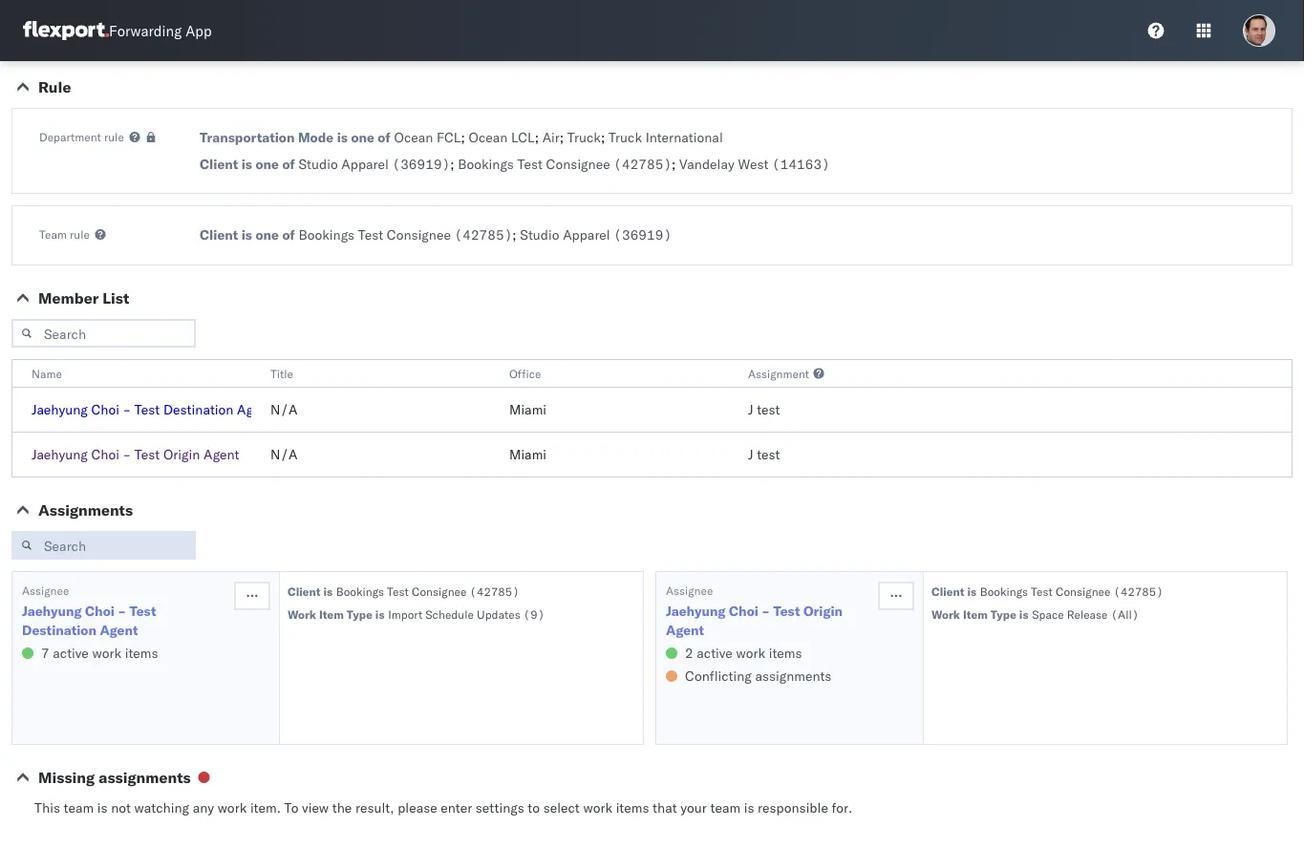 Task type: vqa. For each thing, say whether or not it's contained in the screenshot.
the
yes



Task type: describe. For each thing, give the bounding box(es) containing it.
1 vertical spatial jaehyung choi - test origin agent link
[[666, 602, 876, 640]]

jaehyung inside assignee jaehyung choi - test destination agent
[[22, 603, 82, 620]]

responsible
[[758, 800, 828, 817]]

type for jaehyung choi - test destination agent
[[347, 607, 373, 622]]

2 team from the left
[[710, 800, 741, 817]]

conflicting assignments
[[685, 668, 832, 685]]

jaehyung choi - test destination agent n/a
[[32, 401, 298, 418]]

work right select
[[583, 800, 613, 817]]

work item type is for jaehyung choi - test destination agent
[[288, 607, 385, 622]]

1 vertical spatial jaehyung choi - test destination agent link
[[22, 602, 232, 640]]

item for jaehyung choi - test origin agent
[[963, 607, 988, 622]]

- inside assignee jaehyung choi - test destination agent
[[118, 603, 126, 620]]

assignee jaehyung choi - test origin agent
[[666, 583, 843, 639]]

for.
[[832, 800, 853, 817]]

j for jaehyung choi - test destination agent
[[748, 401, 753, 418]]

rule for department rule
[[104, 129, 124, 144]]

1 vertical spatial (36919)
[[614, 226, 672, 243]]

jaehyung down name
[[32, 401, 88, 418]]

j for jaehyung choi - test origin agent
[[748, 446, 753, 463]]

lcl
[[511, 129, 535, 146]]

watching
[[134, 800, 189, 817]]

vandelay
[[679, 156, 735, 172]]

type for jaehyung choi - test origin agent
[[991, 607, 1017, 622]]

agent inside assignee jaehyung choi - test origin agent
[[666, 622, 704, 639]]

item.
[[250, 800, 281, 817]]

not
[[111, 800, 131, 817]]

jaehyung inside assignee jaehyung choi - test origin agent
[[666, 603, 726, 620]]

assignee for jaehyung choi - test origin agent
[[666, 583, 713, 598]]

0 vertical spatial destination
[[163, 401, 234, 418]]

- down jaehyung choi - test destination agent n/a
[[123, 446, 131, 463]]

forwarding app link
[[23, 21, 212, 40]]

1 vertical spatial studio
[[520, 226, 560, 243]]

list
[[102, 289, 129, 308]]

release
[[1067, 607, 1108, 622]]

active for 2
[[697, 645, 733, 662]]

missing
[[38, 768, 95, 787]]

rule
[[38, 77, 71, 97]]

7 active work items
[[41, 645, 158, 662]]

one for studio apparel (36919)
[[256, 156, 279, 172]]

select
[[543, 800, 580, 817]]

name
[[32, 366, 62, 381]]

agent inside assignee jaehyung choi - test destination agent
[[100, 622, 138, 639]]

0 vertical spatial origin
[[163, 446, 200, 463]]

forwarding
[[109, 22, 182, 40]]

space release (all)
[[1032, 607, 1139, 622]]

jaehyung up "assignments"
[[32, 446, 88, 463]]

2 truck from the left
[[609, 129, 642, 146]]

import
[[388, 607, 422, 622]]

air
[[542, 129, 560, 146]]

item for jaehyung choi - test destination agent
[[319, 607, 344, 622]]

work for jaehyung choi - test destination agent
[[288, 607, 316, 622]]

work for jaehyung choi - test origin agent
[[932, 607, 960, 622]]

member list
[[38, 289, 129, 308]]

assignee jaehyung choi - test destination agent
[[22, 583, 156, 639]]

settings
[[476, 800, 524, 817]]

agent down jaehyung choi - test destination agent n/a
[[204, 446, 239, 463]]

choi up jaehyung choi - test origin agent
[[91, 401, 119, 418]]

of for studio apparel (36919)
[[282, 156, 295, 172]]

2 ocean from the left
[[469, 129, 508, 146]]

one for bookings test consignee (42785)
[[256, 226, 279, 243]]

to
[[284, 800, 299, 817]]

any
[[193, 800, 214, 817]]

updates
[[477, 607, 521, 622]]

work right any
[[218, 800, 247, 817]]

test inside assignee jaehyung choi - test origin agent
[[773, 603, 800, 620]]

this
[[34, 800, 60, 817]]

transportation
[[200, 129, 295, 146]]

import schedule updates (9)
[[388, 607, 545, 622]]

assignment
[[748, 366, 809, 381]]

client is one of for bookings test consignee (42785)
[[200, 226, 295, 243]]

assignments
[[38, 501, 133, 520]]

7
[[41, 645, 49, 662]]

of for bookings test consignee (42785)
[[282, 226, 295, 243]]

fcl
[[437, 129, 461, 146]]

forwarding app
[[109, 22, 212, 40]]

department rule
[[39, 129, 124, 144]]

rule for team rule
[[70, 227, 90, 241]]

Search text field
[[11, 319, 196, 348]]

that
[[653, 800, 677, 817]]

(14163)
[[772, 156, 830, 172]]

mode
[[298, 129, 334, 146]]

the
[[332, 800, 352, 817]]

0 horizontal spatial apparel
[[341, 156, 389, 172]]

team rule
[[39, 227, 90, 241]]

2
[[685, 645, 693, 662]]



Task type: locate. For each thing, give the bounding box(es) containing it.
team right this
[[64, 800, 94, 817]]

1 horizontal spatial apparel
[[563, 226, 610, 243]]

jaehyung up 7
[[22, 603, 82, 620]]

2 active work items
[[685, 645, 802, 662]]

jaehyung choi - test origin agent link down jaehyung choi - test destination agent n/a
[[32, 446, 239, 463]]

jaehyung up 2 at the bottom right of the page
[[666, 603, 726, 620]]

result,
[[355, 800, 394, 817]]

team
[[39, 227, 67, 241]]

bookings
[[458, 156, 514, 172], [299, 226, 355, 243], [336, 584, 384, 599], [980, 584, 1028, 599]]

2 test from the top
[[757, 446, 780, 463]]

0 vertical spatial of
[[378, 129, 391, 146]]

1 truck from the left
[[567, 129, 601, 146]]

truck
[[567, 129, 601, 146], [609, 129, 642, 146]]

2 work from the left
[[932, 607, 960, 622]]

agent
[[237, 401, 273, 418], [204, 446, 239, 463], [100, 622, 138, 639], [666, 622, 704, 639]]

0 horizontal spatial item
[[319, 607, 344, 622]]

studio apparel (36919) ; bookings test consignee (42785) ; vandelay west (14163)
[[299, 156, 830, 172]]

2 miami from the top
[[509, 446, 547, 463]]

0 vertical spatial rule
[[104, 129, 124, 144]]

office
[[509, 366, 541, 381]]

type left 'import'
[[347, 607, 373, 622]]

1 work from the left
[[288, 607, 316, 622]]

1 horizontal spatial work
[[932, 607, 960, 622]]

0 horizontal spatial rule
[[70, 227, 90, 241]]

ocean
[[394, 129, 433, 146], [469, 129, 508, 146]]

apparel down studio apparel (36919) ; bookings test consignee (42785) ; vandelay west (14163)
[[563, 226, 610, 243]]

client is bookings test consignee (42785)
[[288, 584, 519, 599], [932, 584, 1164, 599]]

choi up the 7 active work items on the left of page
[[85, 603, 115, 620]]

team right your
[[710, 800, 741, 817]]

1 horizontal spatial assignments
[[755, 668, 832, 685]]

item left 'import'
[[319, 607, 344, 622]]

assignments for missing assignments
[[99, 768, 191, 787]]

flexport. image
[[23, 21, 109, 40]]

0 horizontal spatial assignee
[[22, 583, 69, 598]]

j test for jaehyung choi - test destination agent
[[748, 401, 780, 418]]

truck left international
[[609, 129, 642, 146]]

- inside assignee jaehyung choi - test origin agent
[[762, 603, 770, 620]]

missing assignments
[[38, 768, 191, 787]]

items for 7 active work items
[[125, 645, 158, 662]]

0 horizontal spatial assignments
[[99, 768, 191, 787]]

items left that
[[616, 800, 649, 817]]

1 vertical spatial assignments
[[99, 768, 191, 787]]

0 horizontal spatial studio
[[299, 156, 338, 172]]

department
[[39, 129, 101, 144]]

0 vertical spatial assignments
[[755, 668, 832, 685]]

1 horizontal spatial client is bookings test consignee (42785)
[[932, 584, 1164, 599]]

is
[[337, 129, 348, 146], [241, 156, 252, 172], [241, 226, 252, 243], [323, 584, 333, 599], [967, 584, 977, 599], [375, 607, 385, 622], [1019, 607, 1029, 622], [97, 800, 108, 817], [744, 800, 754, 817]]

type
[[347, 607, 373, 622], [991, 607, 1017, 622]]

work item type is left space
[[932, 607, 1029, 622]]

rule
[[104, 129, 124, 144], [70, 227, 90, 241]]

items
[[125, 645, 158, 662], [769, 645, 802, 662], [616, 800, 649, 817]]

origin inside assignee jaehyung choi - test origin agent
[[804, 603, 843, 620]]

0 horizontal spatial jaehyung choi - test origin agent link
[[32, 446, 239, 463]]

1 horizontal spatial active
[[697, 645, 733, 662]]

2 n/a from the top
[[270, 446, 298, 463]]

0 horizontal spatial ocean
[[394, 129, 433, 146]]

jaehyung
[[32, 401, 88, 418], [32, 446, 88, 463], [22, 603, 82, 620], [666, 603, 726, 620]]

choi inside assignee jaehyung choi - test origin agent
[[729, 603, 759, 620]]

item
[[319, 607, 344, 622], [963, 607, 988, 622]]

0 horizontal spatial team
[[64, 800, 94, 817]]

2 client is bookings test consignee (42785) from the left
[[932, 584, 1164, 599]]

1 vertical spatial miami
[[509, 446, 547, 463]]

bookings test consignee (42785) ; studio apparel (36919)
[[299, 226, 672, 243]]

enter
[[441, 800, 472, 817]]

item left space
[[963, 607, 988, 622]]

assignments
[[755, 668, 832, 685], [99, 768, 191, 787]]

choi inside assignee jaehyung choi - test destination agent
[[85, 603, 115, 620]]

to
[[528, 800, 540, 817]]

assignee inside assignee jaehyung choi - test destination agent
[[22, 583, 69, 598]]

0 vertical spatial miami
[[509, 401, 547, 418]]

0 vertical spatial jaehyung choi - test origin agent link
[[32, 446, 239, 463]]

client is bookings test consignee (42785) for jaehyung choi - test origin agent
[[932, 584, 1164, 599]]

assignee up 7
[[22, 583, 69, 598]]

destination inside assignee jaehyung choi - test destination agent
[[22, 622, 96, 639]]

1 work item type is from the left
[[288, 607, 385, 622]]

1 client is one of from the top
[[200, 156, 295, 172]]

member
[[38, 289, 99, 308]]

rule right the team
[[70, 227, 90, 241]]

1 vertical spatial test
[[757, 446, 780, 463]]

active up conflicting on the bottom
[[697, 645, 733, 662]]

ocean left lcl at left
[[469, 129, 508, 146]]

1 vertical spatial of
[[282, 156, 295, 172]]

studio
[[299, 156, 338, 172], [520, 226, 560, 243]]

1 vertical spatial one
[[256, 156, 279, 172]]

2 item from the left
[[963, 607, 988, 622]]

2 assignee from the left
[[666, 583, 713, 598]]

client is one of for studio apparel (36919)
[[200, 156, 295, 172]]

test for jaehyung choi - test destination agent
[[757, 401, 780, 418]]

client is bookings test consignee (42785) up space
[[932, 584, 1164, 599]]

active right 7
[[53, 645, 89, 662]]

1 vertical spatial j
[[748, 446, 753, 463]]

0 vertical spatial jaehyung choi - test destination agent link
[[32, 401, 273, 418]]

miami for jaehyung choi - test destination agent
[[509, 401, 547, 418]]

assignee up 2 at the bottom right of the page
[[666, 583, 713, 598]]

j test for jaehyung choi - test origin agent
[[748, 446, 780, 463]]

work
[[288, 607, 316, 622], [932, 607, 960, 622]]

- up the 2 active work items
[[762, 603, 770, 620]]

(36919)
[[392, 156, 450, 172], [614, 226, 672, 243]]

active for 7
[[53, 645, 89, 662]]

agent up the 7 active work items on the left of page
[[100, 622, 138, 639]]

1 horizontal spatial assignee
[[666, 583, 713, 598]]

destination up jaehyung choi - test origin agent
[[163, 401, 234, 418]]

1 j test from the top
[[748, 401, 780, 418]]

0 vertical spatial j test
[[748, 401, 780, 418]]

type left space
[[991, 607, 1017, 622]]

team
[[64, 800, 94, 817], [710, 800, 741, 817]]

0 horizontal spatial destination
[[22, 622, 96, 639]]

1 vertical spatial rule
[[70, 227, 90, 241]]

work item type is for jaehyung choi - test origin agent
[[932, 607, 1029, 622]]

1 horizontal spatial jaehyung choi - test origin agent link
[[666, 602, 876, 640]]

of
[[378, 129, 391, 146], [282, 156, 295, 172], [282, 226, 295, 243]]

2 vertical spatial of
[[282, 226, 295, 243]]

consignee
[[546, 156, 610, 172], [387, 226, 451, 243], [412, 584, 467, 599], [1056, 584, 1111, 599]]

0 horizontal spatial client is bookings test consignee (42785)
[[288, 584, 519, 599]]

this team is not watching any work item. to view the result, please enter settings to select work items that your team is responsible for.
[[34, 800, 853, 817]]

conflicting
[[685, 668, 752, 685]]

studio down studio apparel (36919) ; bookings test consignee (42785) ; vandelay west (14163)
[[520, 226, 560, 243]]

your
[[681, 800, 707, 817]]

origin up "conflicting assignments"
[[804, 603, 843, 620]]

n/a
[[270, 401, 298, 418], [270, 446, 298, 463]]

schedule
[[425, 607, 474, 622]]

1 vertical spatial apparel
[[563, 226, 610, 243]]

test
[[757, 401, 780, 418], [757, 446, 780, 463]]

work item type is
[[288, 607, 385, 622], [932, 607, 1029, 622]]

0 horizontal spatial truck
[[567, 129, 601, 146]]

choi
[[91, 401, 119, 418], [91, 446, 119, 463], [85, 603, 115, 620], [729, 603, 759, 620]]

1 vertical spatial j test
[[748, 446, 780, 463]]

0 vertical spatial test
[[757, 401, 780, 418]]

items for 2 active work items
[[769, 645, 802, 662]]

choi up "assignments"
[[91, 446, 119, 463]]

client is bookings test consignee (42785) up 'import'
[[288, 584, 519, 599]]

(42785)
[[614, 156, 672, 172], [454, 226, 513, 243], [470, 584, 519, 599], [1114, 584, 1164, 599]]

0 horizontal spatial active
[[53, 645, 89, 662]]

work down assignee jaehyung choi - test destination agent
[[92, 645, 121, 662]]

1 horizontal spatial team
[[710, 800, 741, 817]]

1 vertical spatial n/a
[[270, 446, 298, 463]]

client
[[200, 156, 238, 172], [200, 226, 238, 243], [288, 584, 321, 599], [932, 584, 965, 599]]

Search text field
[[11, 531, 196, 560]]

jaehyung choi - test origin agent link
[[32, 446, 239, 463], [666, 602, 876, 640]]

agent down 'title'
[[237, 401, 273, 418]]

1 team from the left
[[64, 800, 94, 817]]

jaehyung choi - test origin agent
[[32, 446, 239, 463]]

destination up 7
[[22, 622, 96, 639]]

items down assignee jaehyung choi - test destination agent
[[125, 645, 158, 662]]

jaehyung choi - test destination agent link up jaehyung choi - test origin agent
[[32, 401, 273, 418]]

0 vertical spatial j
[[748, 401, 753, 418]]

1 vertical spatial origin
[[804, 603, 843, 620]]

1 horizontal spatial items
[[616, 800, 649, 817]]

0 vertical spatial studio
[[299, 156, 338, 172]]

1 test from the top
[[757, 401, 780, 418]]

1 miami from the top
[[509, 401, 547, 418]]

assignee for jaehyung choi - test destination agent
[[22, 583, 69, 598]]

0 vertical spatial client is one of
[[200, 156, 295, 172]]

one
[[351, 129, 374, 146], [256, 156, 279, 172], [256, 226, 279, 243]]

1 client is bookings test consignee (42785) from the left
[[288, 584, 519, 599]]

(9)
[[524, 607, 545, 622]]

1 horizontal spatial rule
[[104, 129, 124, 144]]

west
[[738, 156, 769, 172]]

j test
[[748, 401, 780, 418], [748, 446, 780, 463]]

please
[[398, 800, 437, 817]]

- up jaehyung choi - test origin agent
[[123, 401, 131, 418]]

transportation mode is one of
[[200, 129, 391, 146]]

apparel down transportation mode is one of in the left of the page
[[341, 156, 389, 172]]

0 horizontal spatial (36919)
[[392, 156, 450, 172]]

miami
[[509, 401, 547, 418], [509, 446, 547, 463]]

work up "conflicting assignments"
[[736, 645, 765, 662]]

0 vertical spatial apparel
[[341, 156, 389, 172]]

1 horizontal spatial truck
[[609, 129, 642, 146]]

1 j from the top
[[748, 401, 753, 418]]

2 vertical spatial one
[[256, 226, 279, 243]]

agent up 2 at the bottom right of the page
[[666, 622, 704, 639]]

0 horizontal spatial items
[[125, 645, 158, 662]]

1 type from the left
[[347, 607, 373, 622]]

1 horizontal spatial ocean
[[469, 129, 508, 146]]

0 vertical spatial one
[[351, 129, 374, 146]]

0 vertical spatial n/a
[[270, 401, 298, 418]]

2 horizontal spatial items
[[769, 645, 802, 662]]

work item type is left 'import'
[[288, 607, 385, 622]]

international
[[646, 129, 723, 146]]

test for jaehyung choi - test origin agent
[[757, 446, 780, 463]]

jaehyung choi - test origin agent link up the 2 active work items
[[666, 602, 876, 640]]

1 assignee from the left
[[22, 583, 69, 598]]

ocean fcl ; ocean lcl ; air ; truck ; truck international
[[394, 129, 723, 146]]

space
[[1032, 607, 1064, 622]]

assignments down the 2 active work items
[[755, 668, 832, 685]]

ocean left the "fcl"
[[394, 129, 433, 146]]

work
[[92, 645, 121, 662], [736, 645, 765, 662], [218, 800, 247, 817], [583, 800, 613, 817]]

2 client is one of from the top
[[200, 226, 295, 243]]

title
[[270, 366, 293, 381]]

1 horizontal spatial item
[[963, 607, 988, 622]]

assignee inside assignee jaehyung choi - test origin agent
[[666, 583, 713, 598]]

1 horizontal spatial studio
[[520, 226, 560, 243]]

2 type from the left
[[991, 607, 1017, 622]]

app
[[186, 22, 212, 40]]

1 horizontal spatial type
[[991, 607, 1017, 622]]

destination
[[163, 401, 234, 418], [22, 622, 96, 639]]

miami for jaehyung choi - test origin agent
[[509, 446, 547, 463]]

2 j from the top
[[748, 446, 753, 463]]

1 ocean from the left
[[394, 129, 433, 146]]

2 active from the left
[[697, 645, 733, 662]]

0 horizontal spatial origin
[[163, 446, 200, 463]]

1 item from the left
[[319, 607, 344, 622]]

1 horizontal spatial work item type is
[[932, 607, 1029, 622]]

assignments for conflicting assignments
[[755, 668, 832, 685]]

test inside assignee jaehyung choi - test destination agent
[[129, 603, 156, 620]]

(all)
[[1111, 607, 1139, 622]]

1 horizontal spatial origin
[[804, 603, 843, 620]]

items up "conflicting assignments"
[[769, 645, 802, 662]]

1 n/a from the top
[[270, 401, 298, 418]]

2 j test from the top
[[748, 446, 780, 463]]

1 horizontal spatial destination
[[163, 401, 234, 418]]

studio down the mode
[[299, 156, 338, 172]]

- up the 7 active work items on the left of page
[[118, 603, 126, 620]]

assignee
[[22, 583, 69, 598], [666, 583, 713, 598]]

j
[[748, 401, 753, 418], [748, 446, 753, 463]]

assignments up watching
[[99, 768, 191, 787]]

choi up the 2 active work items
[[729, 603, 759, 620]]

0 horizontal spatial work item type is
[[288, 607, 385, 622]]

rule right the department
[[104, 129, 124, 144]]

1 vertical spatial client is one of
[[200, 226, 295, 243]]

origin
[[163, 446, 200, 463], [804, 603, 843, 620]]

client is bookings test consignee (42785) for jaehyung choi - test destination agent
[[288, 584, 519, 599]]

0 horizontal spatial work
[[288, 607, 316, 622]]

active
[[53, 645, 89, 662], [697, 645, 733, 662]]

view
[[302, 800, 329, 817]]

1 vertical spatial destination
[[22, 622, 96, 639]]

jaehyung choi - test destination agent link up the 7 active work items on the left of page
[[22, 602, 232, 640]]

1 horizontal spatial (36919)
[[614, 226, 672, 243]]

;
[[461, 129, 465, 146], [535, 129, 539, 146], [560, 129, 564, 146], [601, 129, 605, 146], [450, 156, 454, 172], [672, 156, 676, 172], [513, 226, 517, 243]]

-
[[123, 401, 131, 418], [123, 446, 131, 463], [118, 603, 126, 620], [762, 603, 770, 620]]

truck right air
[[567, 129, 601, 146]]

1 active from the left
[[53, 645, 89, 662]]

0 vertical spatial (36919)
[[392, 156, 450, 172]]

2 work item type is from the left
[[932, 607, 1029, 622]]

0 horizontal spatial type
[[347, 607, 373, 622]]

origin down jaehyung choi - test destination agent n/a
[[163, 446, 200, 463]]



